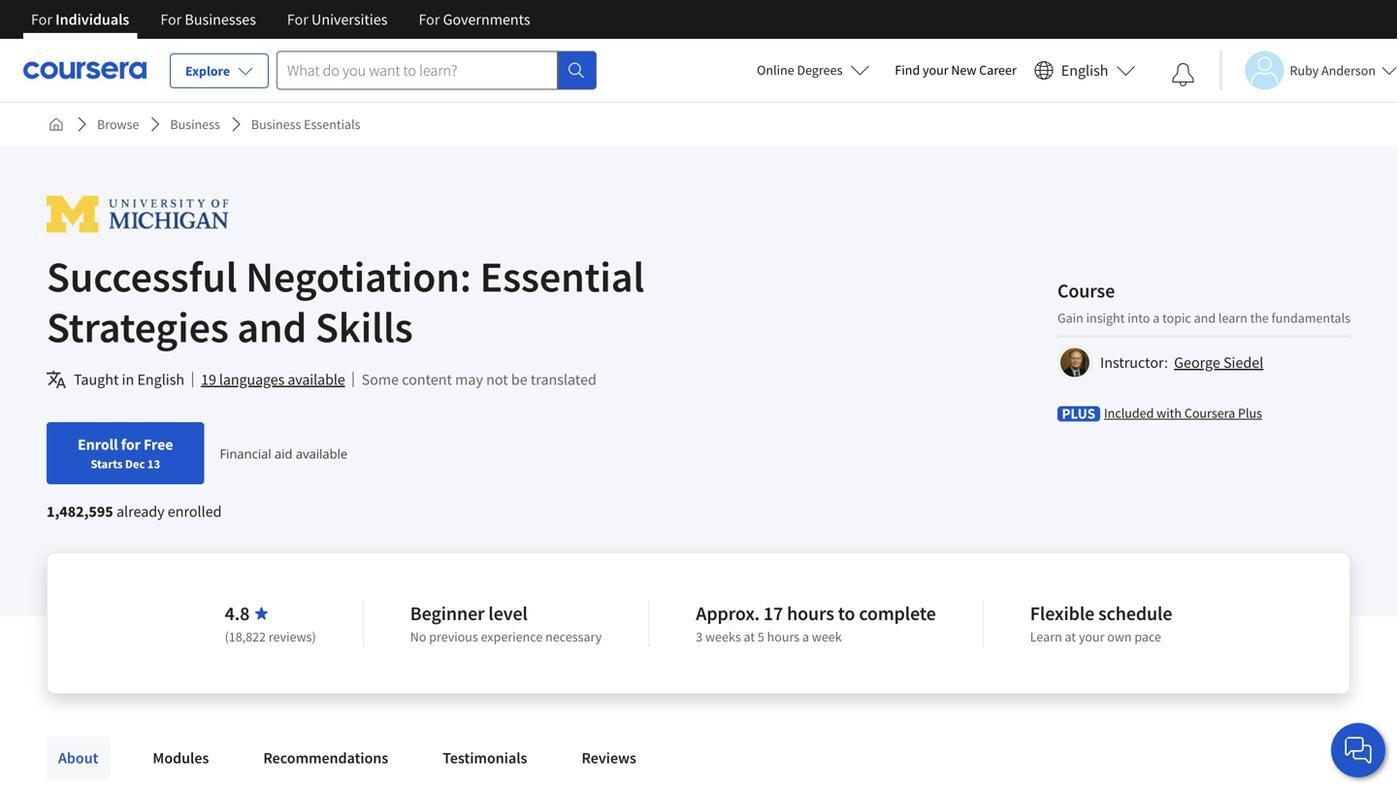 Task type: vqa. For each thing, say whether or not it's contained in the screenshot.
the bottommost 'your'
yes



Task type: describe. For each thing, give the bounding box(es) containing it.
included with coursera plus link
[[1105, 403, 1263, 423]]

home image
[[49, 116, 64, 132]]

for for businesses
[[160, 10, 182, 29]]

beginner level no previous experience necessary
[[410, 601, 602, 645]]

testimonials link
[[431, 737, 539, 779]]

not
[[486, 370, 508, 389]]

and inside course gain insight into a topic and learn the fundamentals
[[1194, 309, 1216, 327]]

anderson
[[1322, 62, 1376, 79]]

included
[[1105, 404, 1154, 422]]

degrees
[[797, 61, 843, 79]]

available for 19 languages available
[[288, 370, 345, 389]]

and inside the successful negotiation: essential strategies and skills
[[237, 300, 307, 354]]

own
[[1108, 628, 1132, 645]]

individuals
[[55, 10, 129, 29]]

for universities
[[287, 10, 388, 29]]

english inside button
[[1062, 61, 1109, 80]]

explore button
[[170, 53, 269, 88]]

for individuals
[[31, 10, 129, 29]]

available for financial aid available
[[296, 445, 348, 462]]

enrolled
[[168, 502, 222, 521]]

about
[[58, 748, 98, 768]]

ruby anderson button
[[1220, 51, 1398, 90]]

the
[[1251, 309, 1269, 327]]

taught in english
[[74, 370, 185, 389]]

aid
[[275, 445, 293, 462]]

insight
[[1087, 309, 1125, 327]]

instructor: george siedel
[[1101, 353, 1264, 372]]

recommendations link
[[252, 737, 400, 779]]

strategies
[[47, 300, 229, 354]]

(18,822
[[225, 628, 266, 645]]

1,482,595
[[47, 502, 113, 521]]

career
[[980, 61, 1017, 79]]

free
[[144, 435, 173, 454]]

some content may not be translated
[[362, 370, 597, 389]]

business link
[[162, 107, 228, 142]]

with
[[1157, 404, 1182, 422]]

gain
[[1058, 309, 1084, 327]]

for for universities
[[287, 10, 308, 29]]

fundamentals
[[1272, 309, 1351, 327]]

plus
[[1238, 404, 1263, 422]]

negotiation:
[[246, 249, 472, 303]]

necessary
[[546, 628, 602, 645]]

no
[[410, 628, 427, 645]]

schedule
[[1099, 601, 1173, 626]]

business for business
[[170, 115, 220, 133]]

3
[[696, 628, 703, 645]]

pace
[[1135, 628, 1162, 645]]

reviews
[[582, 748, 637, 768]]

modules
[[153, 748, 209, 768]]

0 vertical spatial your
[[923, 61, 949, 79]]

17
[[764, 601, 783, 626]]

skills
[[315, 300, 413, 354]]

beginner
[[410, 601, 485, 626]]

What do you want to learn? text field
[[277, 51, 558, 90]]

coursera image
[[23, 55, 147, 86]]

successful negotiation: essential strategies and skills
[[47, 249, 645, 354]]

enroll
[[78, 435, 118, 454]]

at inside flexible schedule learn at your own pace
[[1065, 628, 1077, 645]]

languages
[[219, 370, 285, 389]]

browse link
[[89, 107, 147, 142]]

online degrees button
[[742, 49, 886, 91]]

already
[[116, 502, 165, 521]]

complete
[[859, 601, 936, 626]]

be
[[511, 370, 528, 389]]

learn
[[1219, 309, 1248, 327]]

for for individuals
[[31, 10, 52, 29]]

5
[[758, 628, 765, 645]]

(18,822 reviews)
[[225, 628, 316, 645]]

governments
[[443, 10, 531, 29]]

19 languages available
[[201, 370, 345, 389]]

financial aid available
[[220, 445, 348, 462]]

13
[[147, 456, 160, 472]]

previous
[[429, 628, 478, 645]]

online degrees
[[757, 61, 843, 79]]

george siedel link
[[1175, 353, 1264, 372]]

course gain insight into a topic and learn the fundamentals
[[1058, 279, 1351, 327]]

english button
[[1027, 39, 1144, 102]]

for
[[121, 435, 141, 454]]



Task type: locate. For each thing, give the bounding box(es) containing it.
1 vertical spatial hours
[[767, 628, 800, 645]]

dec
[[125, 456, 145, 472]]

0 horizontal spatial english
[[137, 370, 185, 389]]

businesses
[[185, 10, 256, 29]]

into
[[1128, 309, 1151, 327]]

find your new career
[[895, 61, 1017, 79]]

and right topic
[[1194, 309, 1216, 327]]

coursera
[[1185, 404, 1236, 422]]

a
[[1153, 309, 1160, 327], [803, 628, 809, 645]]

taught
[[74, 370, 119, 389]]

to
[[838, 601, 855, 626]]

browse
[[97, 115, 139, 133]]

level
[[489, 601, 528, 626]]

available right 'aid'
[[296, 445, 348, 462]]

university of michigan image
[[47, 192, 229, 236]]

enroll for free starts dec 13
[[78, 435, 173, 472]]

for left universities
[[287, 10, 308, 29]]

1 for from the left
[[31, 10, 52, 29]]

included with coursera plus
[[1105, 404, 1263, 422]]

1 horizontal spatial and
[[1194, 309, 1216, 327]]

english right in
[[137, 370, 185, 389]]

coursera plus image
[[1058, 406, 1101, 422]]

siedel
[[1224, 353, 1264, 372]]

recommendations
[[263, 748, 388, 768]]

about link
[[47, 737, 110, 779]]

1 horizontal spatial business
[[251, 115, 301, 133]]

chat with us image
[[1343, 735, 1374, 766]]

essential
[[480, 249, 645, 303]]

online
[[757, 61, 795, 79]]

your left own
[[1079, 628, 1105, 645]]

approx. 17 hours to complete 3 weeks at 5 hours a week
[[696, 601, 936, 645]]

business inside business essentials link
[[251, 115, 301, 133]]

business
[[170, 115, 220, 133], [251, 115, 301, 133]]

for left individuals
[[31, 10, 52, 29]]

0 vertical spatial english
[[1062, 61, 1109, 80]]

approx.
[[696, 601, 760, 626]]

1 horizontal spatial a
[[1153, 309, 1160, 327]]

4.8
[[225, 601, 250, 626]]

and up the 19 languages available button
[[237, 300, 307, 354]]

a inside approx. 17 hours to complete 3 weeks at 5 hours a week
[[803, 628, 809, 645]]

business left the essentials
[[251, 115, 301, 133]]

business essentials link
[[243, 107, 368, 142]]

at right learn
[[1065, 628, 1077, 645]]

19 languages available button
[[201, 368, 345, 391]]

for up what do you want to learn? text field
[[419, 10, 440, 29]]

financial
[[220, 445, 271, 462]]

instructor:
[[1101, 353, 1169, 372]]

0 horizontal spatial a
[[803, 628, 809, 645]]

course
[[1058, 279, 1115, 303]]

0 vertical spatial a
[[1153, 309, 1160, 327]]

1 vertical spatial your
[[1079, 628, 1105, 645]]

universities
[[312, 10, 388, 29]]

for
[[31, 10, 52, 29], [160, 10, 182, 29], [287, 10, 308, 29], [419, 10, 440, 29]]

1 horizontal spatial at
[[1065, 628, 1077, 645]]

1 vertical spatial english
[[137, 370, 185, 389]]

1 horizontal spatial your
[[1079, 628, 1105, 645]]

new
[[952, 61, 977, 79]]

may
[[455, 370, 483, 389]]

banner navigation
[[16, 0, 546, 39]]

and
[[237, 300, 307, 354], [1194, 309, 1216, 327]]

reviews link
[[570, 737, 648, 779]]

ruby anderson
[[1290, 62, 1376, 79]]

hours up week
[[787, 601, 835, 626]]

1 vertical spatial a
[[803, 628, 809, 645]]

1,482,595 already enrolled
[[47, 502, 222, 521]]

1 vertical spatial available
[[296, 445, 348, 462]]

0 horizontal spatial business
[[170, 115, 220, 133]]

for businesses
[[160, 10, 256, 29]]

at
[[744, 628, 755, 645], [1065, 628, 1077, 645]]

2 business from the left
[[251, 115, 301, 133]]

your
[[923, 61, 949, 79], [1079, 628, 1105, 645]]

2 at from the left
[[1065, 628, 1077, 645]]

available inside the 19 languages available button
[[288, 370, 345, 389]]

translated
[[531, 370, 597, 389]]

available
[[288, 370, 345, 389], [296, 445, 348, 462]]

4 for from the left
[[419, 10, 440, 29]]

george
[[1175, 353, 1221, 372]]

your inside flexible schedule learn at your own pace
[[1079, 628, 1105, 645]]

modules link
[[141, 737, 221, 779]]

successful
[[47, 249, 237, 303]]

business down explore
[[170, 115, 220, 133]]

business for business essentials
[[251, 115, 301, 133]]

some
[[362, 370, 399, 389]]

at left 5
[[744, 628, 755, 645]]

your right find on the right of page
[[923, 61, 949, 79]]

2 for from the left
[[160, 10, 182, 29]]

flexible schedule learn at your own pace
[[1031, 601, 1173, 645]]

testimonials
[[443, 748, 527, 768]]

1 business from the left
[[170, 115, 220, 133]]

1 at from the left
[[744, 628, 755, 645]]

reviews)
[[269, 628, 316, 645]]

learn
[[1031, 628, 1063, 645]]

week
[[812, 628, 842, 645]]

find
[[895, 61, 920, 79]]

a left week
[[803, 628, 809, 645]]

0 horizontal spatial at
[[744, 628, 755, 645]]

weeks
[[706, 628, 741, 645]]

ruby
[[1290, 62, 1319, 79]]

a inside course gain insight into a topic and learn the fundamentals
[[1153, 309, 1160, 327]]

show notifications image
[[1172, 63, 1195, 86]]

available left some
[[288, 370, 345, 389]]

at inside approx. 17 hours to complete 3 weeks at 5 hours a week
[[744, 628, 755, 645]]

hours right 5
[[767, 628, 800, 645]]

for left businesses
[[160, 10, 182, 29]]

george siedel image
[[1061, 348, 1090, 377]]

essentials
[[304, 115, 361, 133]]

a right into
[[1153, 309, 1160, 327]]

business inside business link
[[170, 115, 220, 133]]

hours
[[787, 601, 835, 626], [767, 628, 800, 645]]

starts
[[91, 456, 123, 472]]

find your new career link
[[886, 58, 1027, 82]]

0 vertical spatial available
[[288, 370, 345, 389]]

in
[[122, 370, 134, 389]]

None search field
[[277, 51, 597, 90]]

0 vertical spatial hours
[[787, 601, 835, 626]]

0 horizontal spatial and
[[237, 300, 307, 354]]

0 horizontal spatial your
[[923, 61, 949, 79]]

for for governments
[[419, 10, 440, 29]]

3 for from the left
[[287, 10, 308, 29]]

explore
[[185, 62, 230, 80]]

for governments
[[419, 10, 531, 29]]

1 horizontal spatial english
[[1062, 61, 1109, 80]]

english right career
[[1062, 61, 1109, 80]]

business essentials
[[251, 115, 361, 133]]

topic
[[1163, 309, 1192, 327]]



